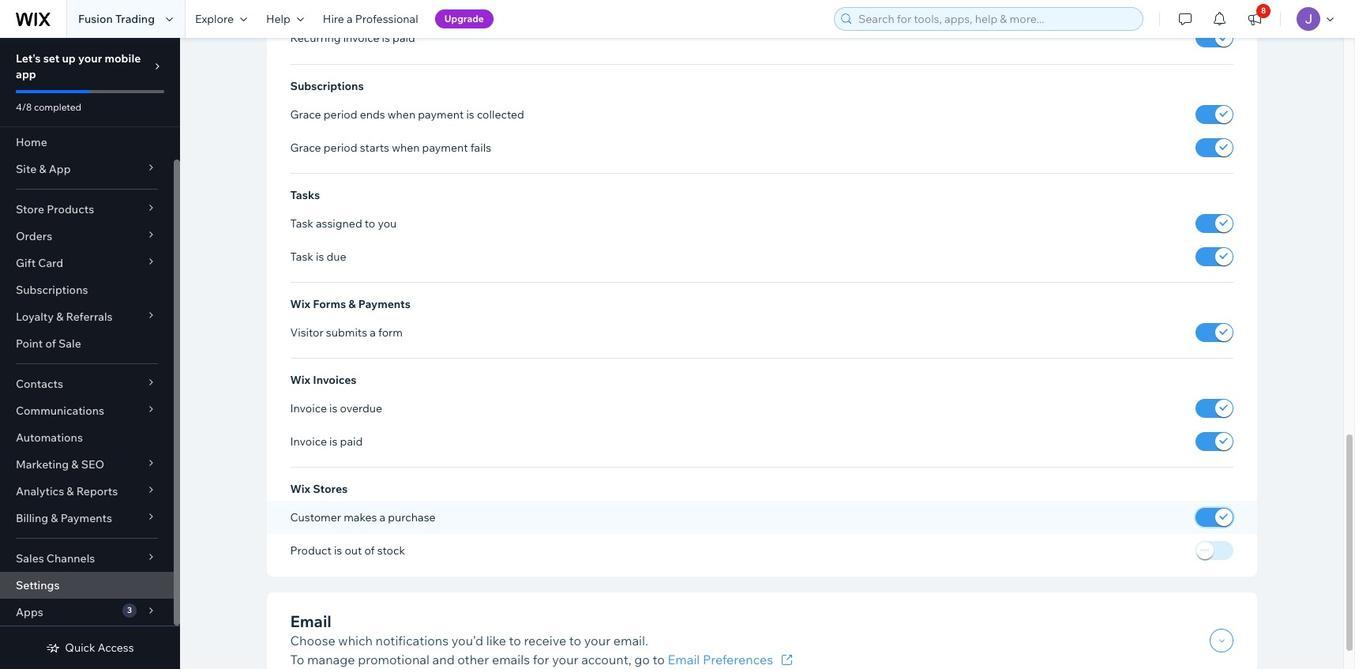 Task type: locate. For each thing, give the bounding box(es) containing it.
paid down overdue
[[340, 434, 363, 449]]

0 vertical spatial payment
[[418, 107, 464, 121]]

1 task from the top
[[290, 216, 314, 230]]

promotional
[[358, 652, 430, 668]]

& inside loyalty & referrals popup button
[[56, 310, 63, 324]]

payments inside dropdown button
[[61, 511, 112, 525]]

fusion trading
[[78, 12, 155, 26]]

your right up
[[78, 51, 102, 66]]

a for makes
[[380, 510, 386, 525]]

0 vertical spatial payments
[[359, 297, 411, 311]]

marketing & seo
[[16, 457, 104, 472]]

0 vertical spatial subscriptions
[[290, 79, 364, 93]]

1 horizontal spatial of
[[365, 544, 375, 558]]

1 horizontal spatial email
[[668, 652, 700, 668]]

2 vertical spatial a
[[380, 510, 386, 525]]

& inside analytics & reports dropdown button
[[67, 484, 74, 499]]

gift card button
[[0, 250, 174, 277]]

payment left collected
[[418, 107, 464, 121]]

point
[[16, 337, 43, 351]]

email up "choose"
[[290, 611, 332, 631]]

of
[[45, 337, 56, 351], [365, 544, 375, 558]]

& right loyalty
[[56, 310, 63, 324]]

invoice for invoice is overdue
[[290, 401, 327, 415]]

grace
[[290, 107, 321, 121], [290, 140, 321, 155]]

orders button
[[0, 223, 174, 250]]

1 wix from the top
[[290, 297, 311, 311]]

a left form
[[370, 325, 376, 340]]

email preferences
[[668, 652, 774, 668]]

email choose which notifications you'd like to receive to your email.
[[290, 611, 649, 649]]

& right billing
[[51, 511, 58, 525]]

marketing & seo button
[[0, 451, 174, 478]]

0 vertical spatial a
[[347, 12, 353, 26]]

invoice down invoice is overdue
[[290, 434, 327, 449]]

2 task from the top
[[290, 249, 314, 264]]

0 vertical spatial your
[[78, 51, 102, 66]]

1 vertical spatial period
[[324, 140, 358, 155]]

period
[[324, 107, 358, 121], [324, 140, 358, 155]]

go
[[635, 652, 650, 668]]

is down invoice is overdue
[[330, 434, 338, 449]]

1 invoice from the top
[[290, 401, 327, 415]]

1 vertical spatial invoice
[[290, 434, 327, 449]]

visitor submits a form
[[290, 325, 403, 340]]

payment
[[418, 107, 464, 121], [422, 140, 468, 155]]

purchase
[[388, 510, 436, 525]]

a right makes
[[380, 510, 386, 525]]

1 vertical spatial a
[[370, 325, 376, 340]]

1 vertical spatial payment
[[422, 140, 468, 155]]

customer makes a purchase
[[290, 510, 436, 525]]

a for submits
[[370, 325, 376, 340]]

email for email preferences
[[668, 652, 700, 668]]

1 vertical spatial wix
[[290, 373, 311, 387]]

1 period from the top
[[324, 107, 358, 121]]

your inside email choose which notifications you'd like to receive to your email.
[[585, 633, 611, 649]]

subscriptions
[[290, 79, 364, 93], [16, 283, 88, 297]]

fails
[[471, 140, 491, 155]]

1 vertical spatial when
[[392, 140, 420, 155]]

grace up tasks
[[290, 140, 321, 155]]

quick access button
[[46, 641, 134, 655]]

payments down analytics & reports dropdown button
[[61, 511, 112, 525]]

site
[[16, 162, 37, 176]]

paid down professional
[[393, 31, 415, 45]]

task
[[290, 216, 314, 230], [290, 249, 314, 264]]

1 grace from the top
[[290, 107, 321, 121]]

email inside email preferences link
[[668, 652, 700, 668]]

your up account,
[[585, 633, 611, 649]]

upgrade
[[445, 13, 484, 24]]

grace left ends
[[290, 107, 321, 121]]

period left ends
[[324, 107, 358, 121]]

payment left fails
[[422, 140, 468, 155]]

period left "starts"
[[324, 140, 358, 155]]

0 vertical spatial when
[[388, 107, 416, 121]]

subscriptions inside sidebar element
[[16, 283, 88, 297]]

2 invoice from the top
[[290, 434, 327, 449]]

form
[[378, 325, 403, 340]]

referrals
[[66, 310, 113, 324]]

invoice for invoice is paid
[[290, 434, 327, 449]]

wix
[[290, 297, 311, 311], [290, 373, 311, 387], [290, 482, 311, 496]]

email for email choose which notifications you'd like to receive to your email.
[[290, 611, 332, 631]]

email preferences link
[[668, 650, 797, 669]]

of left sale
[[45, 337, 56, 351]]

to right go
[[653, 652, 665, 668]]

let's
[[16, 51, 41, 66]]

4/8
[[16, 101, 32, 113]]

& inside the marketing & seo popup button
[[71, 457, 79, 472]]

payment for is
[[418, 107, 464, 121]]

when
[[388, 107, 416, 121], [392, 140, 420, 155]]

starts
[[360, 140, 390, 155]]

1 horizontal spatial your
[[552, 652, 579, 668]]

email inside email choose which notifications you'd like to receive to your email.
[[290, 611, 332, 631]]

makes
[[344, 510, 377, 525]]

2 wix from the top
[[290, 373, 311, 387]]

2 horizontal spatial your
[[585, 633, 611, 649]]

is
[[382, 31, 390, 45], [466, 107, 475, 121], [316, 249, 324, 264], [330, 401, 338, 415], [330, 434, 338, 449], [334, 544, 342, 558]]

when right ends
[[388, 107, 416, 121]]

due
[[327, 249, 346, 264]]

1 vertical spatial email
[[668, 652, 700, 668]]

0 horizontal spatial paid
[[340, 434, 363, 449]]

gift
[[16, 256, 36, 270]]

marketing
[[16, 457, 69, 472]]

store products
[[16, 202, 94, 216]]

to right like
[[509, 633, 521, 649]]

1 vertical spatial payments
[[61, 511, 112, 525]]

0 vertical spatial task
[[290, 216, 314, 230]]

1 vertical spatial subscriptions
[[16, 283, 88, 297]]

& inside site & app dropdown button
[[39, 162, 46, 176]]

which
[[338, 633, 373, 649]]

app
[[16, 67, 36, 81]]

invoice down wix invoices
[[290, 401, 327, 415]]

is for overdue
[[330, 401, 338, 415]]

task left due
[[290, 249, 314, 264]]

explore
[[195, 12, 234, 26]]

a right hire
[[347, 12, 353, 26]]

seo
[[81, 457, 104, 472]]

1 vertical spatial of
[[365, 544, 375, 558]]

products
[[47, 202, 94, 216]]

paid
[[393, 31, 415, 45], [340, 434, 363, 449]]

& inside "billing & payments" dropdown button
[[51, 511, 58, 525]]

loyalty
[[16, 310, 54, 324]]

0 horizontal spatial payments
[[61, 511, 112, 525]]

subscriptions down card
[[16, 283, 88, 297]]

wix left stores
[[290, 482, 311, 496]]

& right the site
[[39, 162, 46, 176]]

0 vertical spatial period
[[324, 107, 358, 121]]

sales
[[16, 551, 44, 566]]

is left out
[[334, 544, 342, 558]]

&
[[39, 162, 46, 176], [349, 297, 356, 311], [56, 310, 63, 324], [71, 457, 79, 472], [67, 484, 74, 499], [51, 511, 58, 525]]

1 horizontal spatial subscriptions
[[290, 79, 364, 93]]

wix left "forms"
[[290, 297, 311, 311]]

invoices
[[313, 373, 357, 387]]

1 horizontal spatial a
[[370, 325, 376, 340]]

is left overdue
[[330, 401, 338, 415]]

2 grace from the top
[[290, 140, 321, 155]]

0 vertical spatial wix
[[290, 297, 311, 311]]

orders
[[16, 229, 52, 243]]

0 vertical spatial of
[[45, 337, 56, 351]]

& left seo
[[71, 457, 79, 472]]

to manage promotional and other emails for your account, go to
[[290, 652, 668, 668]]

your right for
[[552, 652, 579, 668]]

subscriptions down recurring
[[290, 79, 364, 93]]

email.
[[614, 633, 649, 649]]

loyalty & referrals
[[16, 310, 113, 324]]

0 vertical spatial paid
[[393, 31, 415, 45]]

0 horizontal spatial email
[[290, 611, 332, 631]]

0 vertical spatial invoice
[[290, 401, 327, 415]]

1 vertical spatial grace
[[290, 140, 321, 155]]

out
[[345, 544, 362, 558]]

0 vertical spatial grace
[[290, 107, 321, 121]]

tasks
[[290, 188, 320, 202]]

apps
[[16, 605, 43, 619]]

automations link
[[0, 424, 174, 451]]

0 horizontal spatial of
[[45, 337, 56, 351]]

home link
[[0, 129, 174, 156]]

is for paid
[[330, 434, 338, 449]]

professional
[[355, 12, 418, 26]]

payments up form
[[359, 297, 411, 311]]

is down professional
[[382, 31, 390, 45]]

is left collected
[[466, 107, 475, 121]]

wix left invoices
[[290, 373, 311, 387]]

& left reports
[[67, 484, 74, 499]]

to
[[290, 652, 305, 668]]

0 horizontal spatial your
[[78, 51, 102, 66]]

is left due
[[316, 249, 324, 264]]

of right out
[[365, 544, 375, 558]]

2 period from the top
[[324, 140, 358, 155]]

3 wix from the top
[[290, 482, 311, 496]]

2 vertical spatial wix
[[290, 482, 311, 496]]

wix for wix stores
[[290, 482, 311, 496]]

email right go
[[668, 652, 700, 668]]

1 vertical spatial task
[[290, 249, 314, 264]]

analytics
[[16, 484, 64, 499]]

sales channels
[[16, 551, 95, 566]]

1 vertical spatial your
[[585, 633, 611, 649]]

store
[[16, 202, 44, 216]]

2 horizontal spatial a
[[380, 510, 386, 525]]

0 vertical spatial email
[[290, 611, 332, 631]]

overdue
[[340, 401, 383, 415]]

when right "starts"
[[392, 140, 420, 155]]

task is due
[[290, 249, 346, 264]]

0 horizontal spatial subscriptions
[[16, 283, 88, 297]]

you'd
[[452, 633, 484, 649]]

task down tasks
[[290, 216, 314, 230]]



Task type: vqa. For each thing, say whether or not it's contained in the screenshot.
Search for tools, apps, help & more... FIELD
yes



Task type: describe. For each thing, give the bounding box(es) containing it.
3
[[127, 605, 132, 615]]

task for task assigned to you
[[290, 216, 314, 230]]

settings
[[16, 578, 60, 593]]

and
[[433, 652, 455, 668]]

product
[[290, 544, 332, 558]]

invoice
[[343, 31, 380, 45]]

Search for tools, apps, help & more... field
[[854, 8, 1139, 30]]

your inside "let's set up your mobile app"
[[78, 51, 102, 66]]

4/8 completed
[[16, 101, 81, 113]]

grace period starts when payment fails
[[290, 140, 491, 155]]

point of sale link
[[0, 330, 174, 357]]

visitor
[[290, 325, 324, 340]]

automations
[[16, 431, 83, 445]]

contacts
[[16, 377, 63, 391]]

8 button
[[1238, 0, 1273, 38]]

wix for wix invoices
[[290, 373, 311, 387]]

submits
[[326, 325, 367, 340]]

other
[[458, 652, 489, 668]]

you
[[378, 216, 397, 230]]

store products button
[[0, 196, 174, 223]]

forms
[[313, 297, 346, 311]]

0 horizontal spatial a
[[347, 12, 353, 26]]

wix for wix forms & payments
[[290, 297, 311, 311]]

sale
[[58, 337, 81, 351]]

1 horizontal spatial paid
[[393, 31, 415, 45]]

ends
[[360, 107, 385, 121]]

assigned
[[316, 216, 362, 230]]

hire
[[323, 12, 344, 26]]

recurring invoice is paid
[[290, 31, 415, 45]]

site & app
[[16, 162, 71, 176]]

emails
[[492, 652, 530, 668]]

hire a professional
[[323, 12, 418, 26]]

help
[[266, 12, 291, 26]]

& for payments
[[51, 511, 58, 525]]

notifications
[[376, 633, 449, 649]]

gift card
[[16, 256, 63, 270]]

billing
[[16, 511, 48, 525]]

subscriptions link
[[0, 277, 174, 303]]

is for due
[[316, 249, 324, 264]]

invoice is overdue
[[290, 401, 383, 415]]

set
[[43, 51, 60, 66]]

analytics & reports
[[16, 484, 118, 499]]

to left you
[[365, 216, 376, 230]]

& for referrals
[[56, 310, 63, 324]]

site & app button
[[0, 156, 174, 183]]

task for task is due
[[290, 249, 314, 264]]

invoice is paid
[[290, 434, 363, 449]]

when for starts
[[392, 140, 420, 155]]

trading
[[115, 12, 155, 26]]

product is out of stock
[[290, 544, 405, 558]]

point of sale
[[16, 337, 81, 351]]

sidebar element
[[0, 38, 180, 669]]

access
[[98, 641, 134, 655]]

& for reports
[[67, 484, 74, 499]]

2 vertical spatial your
[[552, 652, 579, 668]]

& for seo
[[71, 457, 79, 472]]

period for starts
[[324, 140, 358, 155]]

contacts button
[[0, 371, 174, 397]]

is for out
[[334, 544, 342, 558]]

loyalty & referrals button
[[0, 303, 174, 330]]

grace for grace period ends when payment is collected
[[290, 107, 321, 121]]

stock
[[377, 544, 405, 558]]

grace period ends when payment is collected
[[290, 107, 525, 121]]

when for ends
[[388, 107, 416, 121]]

period for ends
[[324, 107, 358, 121]]

preferences
[[703, 652, 774, 668]]

task assigned to you
[[290, 216, 397, 230]]

app
[[49, 162, 71, 176]]

1 vertical spatial paid
[[340, 434, 363, 449]]

receive
[[524, 633, 567, 649]]

up
[[62, 51, 76, 66]]

fusion
[[78, 12, 113, 26]]

analytics & reports button
[[0, 478, 174, 505]]

communications
[[16, 404, 104, 418]]

mobile
[[105, 51, 141, 66]]

to right receive
[[570, 633, 582, 649]]

grace for grace period starts when payment fails
[[290, 140, 321, 155]]

collected
[[477, 107, 525, 121]]

sales channels button
[[0, 545, 174, 572]]

help button
[[257, 0, 314, 38]]

& for app
[[39, 162, 46, 176]]

& right "forms"
[[349, 297, 356, 311]]

like
[[487, 633, 506, 649]]

manage
[[307, 652, 355, 668]]

channels
[[46, 551, 95, 566]]

1 horizontal spatial payments
[[359, 297, 411, 311]]

wix invoices
[[290, 373, 357, 387]]

wix forms & payments
[[290, 297, 411, 311]]

of inside sidebar element
[[45, 337, 56, 351]]

quick
[[65, 641, 95, 655]]

reports
[[76, 484, 118, 499]]

quick access
[[65, 641, 134, 655]]

hire a professional link
[[314, 0, 428, 38]]

completed
[[34, 101, 81, 113]]

choose
[[290, 633, 336, 649]]

for
[[533, 652, 550, 668]]

payment for fails
[[422, 140, 468, 155]]

account,
[[582, 652, 632, 668]]

card
[[38, 256, 63, 270]]

customer
[[290, 510, 341, 525]]



